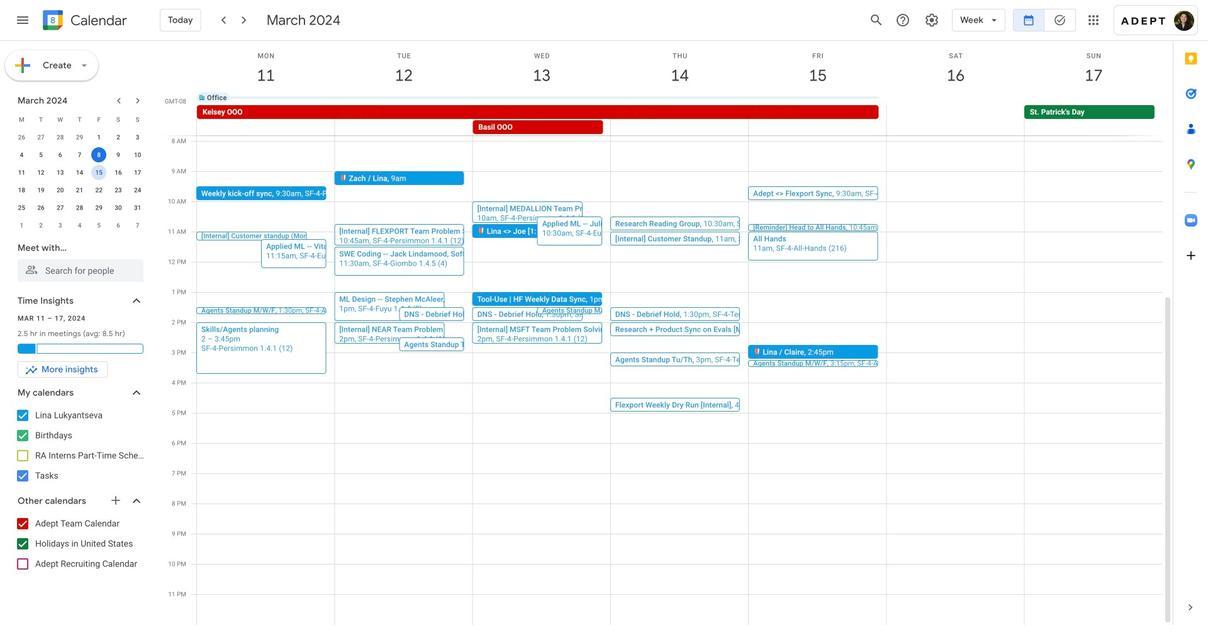 Task type: describe. For each thing, give the bounding box(es) containing it.
7 element
[[72, 147, 87, 162]]

11 element
[[14, 165, 29, 180]]

1 element
[[91, 130, 106, 145]]

february 27 element
[[33, 130, 49, 145]]

calendar element
[[40, 8, 127, 35]]

16 element
[[111, 165, 126, 180]]

28 element
[[72, 200, 87, 215]]

april 5 element
[[91, 218, 106, 233]]

april 4 element
[[72, 218, 87, 233]]

Search for people to meet text field
[[25, 259, 136, 282]]

23 element
[[111, 183, 126, 198]]

add other calendars image
[[110, 494, 122, 507]]

22 element
[[91, 183, 106, 198]]

9 element
[[111, 147, 126, 162]]

29 element
[[91, 200, 106, 215]]

february 29 element
[[72, 130, 87, 145]]

settings menu image
[[925, 13, 940, 28]]

18 element
[[14, 183, 29, 198]]

3 element
[[130, 130, 145, 145]]

19 element
[[33, 183, 49, 198]]

17 element
[[130, 165, 145, 180]]

30 element
[[111, 200, 126, 215]]

main drawer image
[[15, 13, 30, 28]]

21 element
[[72, 183, 87, 198]]

april 2 element
[[33, 218, 49, 233]]

6 element
[[53, 147, 68, 162]]

27 element
[[53, 200, 68, 215]]



Task type: locate. For each thing, give the bounding box(es) containing it.
31 element
[[130, 200, 145, 215]]

4 element
[[14, 147, 29, 162]]

25 element
[[14, 200, 29, 215]]

cell
[[335, 105, 473, 135], [611, 105, 749, 135], [749, 105, 887, 135], [887, 105, 1025, 135], [89, 146, 109, 164], [89, 164, 109, 181]]

None search field
[[0, 237, 156, 282]]

heading inside calendar element
[[68, 13, 127, 28]]

my calendars list
[[3, 405, 156, 486]]

other calendars list
[[3, 514, 156, 574]]

13 element
[[53, 165, 68, 180]]

april 6 element
[[111, 218, 126, 233]]

2 element
[[111, 130, 126, 145]]

14 element
[[72, 165, 87, 180]]

tab list
[[1174, 41, 1209, 590]]

12 element
[[33, 165, 49, 180]]

april 3 element
[[53, 218, 68, 233]]

row group
[[12, 128, 147, 234]]

heading
[[68, 13, 127, 28]]

5 element
[[33, 147, 49, 162]]

february 28 element
[[53, 130, 68, 145]]

february 26 element
[[14, 130, 29, 145]]

24 element
[[130, 183, 145, 198]]

10 element
[[130, 147, 145, 162]]

8, today element
[[91, 147, 106, 162]]

row
[[191, 82, 1173, 113], [191, 105, 1173, 135], [12, 111, 147, 128], [12, 128, 147, 146], [12, 146, 147, 164], [12, 164, 147, 181], [12, 181, 147, 199], [12, 199, 147, 217], [12, 217, 147, 234]]

march 2024 grid
[[12, 111, 147, 234]]

26 element
[[33, 200, 49, 215]]

april 1 element
[[14, 218, 29, 233]]

grid
[[161, 41, 1173, 625]]

15 element
[[91, 165, 106, 180]]

april 7 element
[[130, 218, 145, 233]]

20 element
[[53, 183, 68, 198]]



Task type: vqa. For each thing, say whether or not it's contained in the screenshot.
column header
no



